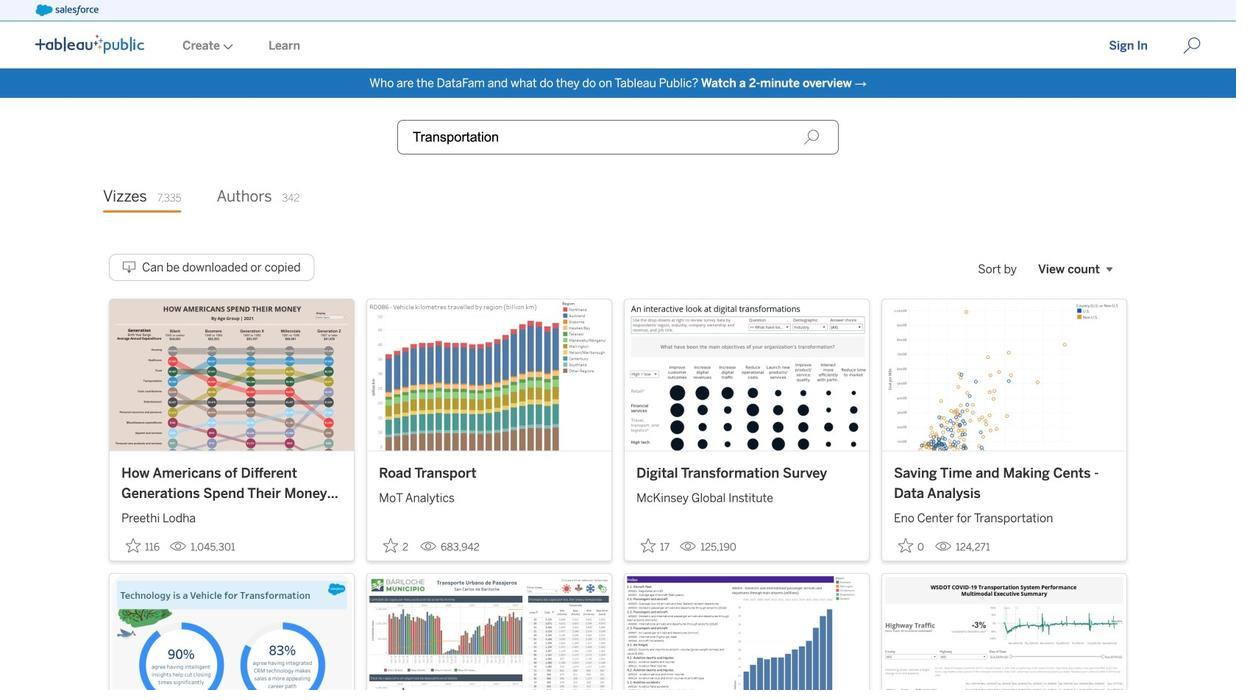 Task type: describe. For each thing, give the bounding box(es) containing it.
salesforce logo image
[[35, 4, 99, 16]]

4 add favorite button from the left
[[894, 534, 930, 558]]

add favorite image for fourth add favorite button from the right
[[126, 539, 141, 553]]

add favorite image for fourth add favorite button from left
[[899, 539, 914, 553]]

Search input field
[[398, 120, 839, 155]]

1 add favorite button from the left
[[121, 534, 164, 558]]

logo image
[[35, 35, 144, 54]]

create image
[[220, 44, 233, 50]]



Task type: vqa. For each thing, say whether or not it's contained in the screenshot.
second Workbook thumbnail
no



Task type: locate. For each thing, give the bounding box(es) containing it.
workbook thumbnail image
[[110, 300, 354, 451], [367, 300, 612, 451], [625, 300, 869, 451], [883, 300, 1127, 451], [110, 574, 354, 691], [367, 574, 612, 691], [625, 574, 869, 691], [883, 574, 1127, 691]]

1 add favorite image from the left
[[126, 539, 141, 553]]

add favorite image
[[126, 539, 141, 553], [899, 539, 914, 553]]

1 horizontal spatial add favorite image
[[899, 539, 914, 553]]

2 add favorite image from the left
[[641, 539, 656, 553]]

go to search image
[[1166, 37, 1219, 54]]

add favorite image
[[384, 539, 398, 553], [641, 539, 656, 553]]

1 add favorite image from the left
[[384, 539, 398, 553]]

Add Favorite button
[[121, 534, 164, 558], [379, 534, 414, 558], [637, 534, 674, 558], [894, 534, 930, 558]]

1 horizontal spatial add favorite image
[[641, 539, 656, 553]]

3 add favorite button from the left
[[637, 534, 674, 558]]

2 add favorite image from the left
[[899, 539, 914, 553]]

2 add favorite button from the left
[[379, 534, 414, 558]]

0 horizontal spatial add favorite image
[[126, 539, 141, 553]]

0 horizontal spatial add favorite image
[[384, 539, 398, 553]]

add favorite image for 2nd add favorite button from the right
[[641, 539, 656, 553]]

add favorite image for 3rd add favorite button from right
[[384, 539, 398, 553]]

search image
[[804, 129, 820, 145]]



